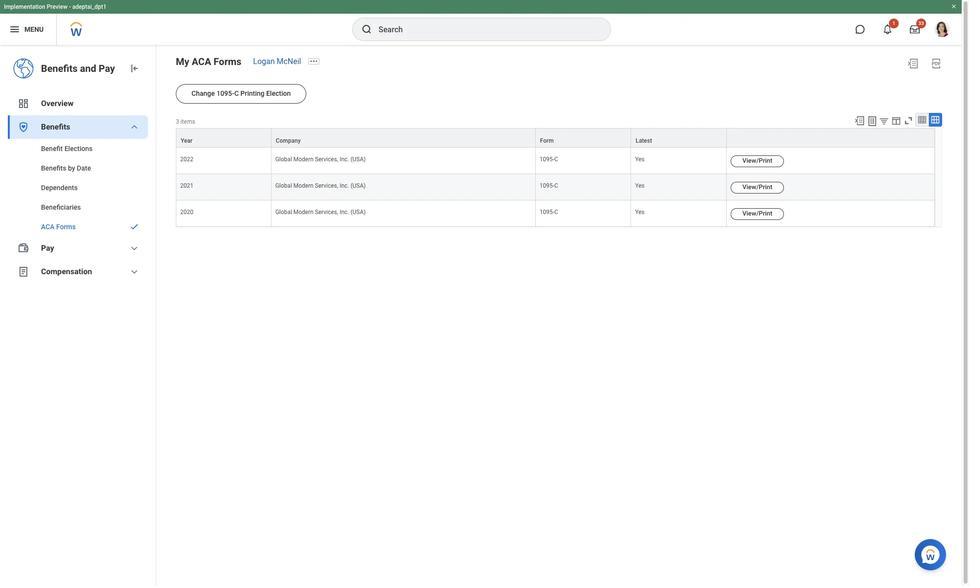 Task type: describe. For each thing, give the bounding box(es) containing it.
inc. for 2020
[[340, 209, 349, 216]]

task pay image
[[18, 242, 29, 254]]

beneficiaries link
[[8, 198, 148, 217]]

1 view/print row from the top
[[176, 148, 936, 174]]

adeptai_dpt1
[[72, 3, 107, 10]]

and
[[80, 63, 96, 74]]

export to excel image for export to worksheets icon
[[855, 115, 866, 126]]

yes for 2022
[[636, 156, 645, 163]]

document alt image
[[18, 266, 29, 278]]

click to view/edit grid preferences image
[[892, 115, 902, 126]]

33 button
[[905, 19, 927, 40]]

forms inside "benefits" element
[[56, 223, 76, 231]]

yes for 2020
[[636, 209, 645, 216]]

dashboard image
[[18, 98, 29, 110]]

aca inside "benefits" element
[[41, 223, 55, 231]]

chevron down small image for benefits
[[129, 121, 140, 133]]

2022
[[180, 156, 194, 163]]

logan mcneil
[[253, 57, 301, 66]]

latest button
[[632, 129, 727, 147]]

c for 2020
[[555, 209, 559, 216]]

(usa) for 2022
[[351, 156, 366, 163]]

year
[[181, 137, 193, 144]]

fullscreen image
[[904, 115, 915, 126]]

3
[[176, 118, 179, 125]]

preview
[[47, 3, 68, 10]]

menu banner
[[0, 0, 963, 45]]

benefit
[[41, 145, 63, 153]]

pay inside pay dropdown button
[[41, 243, 54, 253]]

overview
[[41, 99, 74, 108]]

inbox large image
[[911, 24, 921, 34]]

3 view/print row from the top
[[176, 201, 936, 227]]

benefits by date link
[[8, 158, 148, 178]]

benefits element
[[8, 139, 148, 237]]

navigation pane region
[[0, 45, 156, 586]]

modern for 2022
[[294, 156, 314, 163]]

benefits image
[[18, 121, 29, 133]]

1095- for 2020
[[540, 209, 555, 216]]

global for 2022
[[276, 156, 292, 163]]

services, for 2022
[[315, 156, 339, 163]]

latest
[[636, 137, 653, 144]]

form
[[541, 137, 554, 144]]

notifications large image
[[883, 24, 893, 34]]

global for 2021
[[276, 182, 292, 189]]

global modern services, inc. (usa) for 2020
[[276, 209, 366, 216]]

mcneil
[[277, 57, 301, 66]]

menu
[[24, 25, 44, 33]]

services, for 2020
[[315, 209, 339, 216]]

close environment banner image
[[952, 3, 958, 9]]

inc. for 2021
[[340, 182, 349, 189]]

c for 2022
[[555, 156, 559, 163]]

view/print button for 2022
[[731, 156, 785, 167]]

global for 2020
[[276, 209, 292, 216]]

my
[[176, 56, 189, 67]]

view/print for 2020
[[743, 210, 773, 217]]

search image
[[361, 23, 373, 35]]

2020
[[180, 209, 194, 216]]

dependents link
[[8, 178, 148, 198]]

yes for 2021
[[636, 182, 645, 189]]

benefits for benefits by date
[[41, 164, 66, 172]]

logan
[[253, 57, 275, 66]]

company
[[276, 137, 301, 144]]

justify image
[[9, 23, 21, 35]]

benefits and pay
[[41, 63, 115, 74]]

implementation preview -   adeptai_dpt1
[[4, 3, 107, 10]]

1095- inside button
[[217, 89, 234, 97]]

benefits for benefits and pay
[[41, 63, 78, 74]]

modern for 2020
[[294, 209, 314, 216]]

pay button
[[8, 237, 148, 260]]

chevron down small image
[[129, 266, 140, 278]]

2020 element
[[180, 207, 194, 216]]

company button
[[272, 129, 536, 147]]



Task type: vqa. For each thing, say whether or not it's contained in the screenshot.
Operations This worker has low retention risk. image
no



Task type: locate. For each thing, give the bounding box(es) containing it.
c inside button
[[234, 89, 239, 97]]

2 view/print button from the top
[[731, 182, 785, 194]]

row containing year
[[176, 128, 936, 148]]

1 vertical spatial export to excel image
[[855, 115, 866, 126]]

33
[[919, 21, 925, 26]]

2 inc. from the top
[[340, 182, 349, 189]]

elections
[[64, 145, 93, 153]]

3 global modern services, inc. (usa) from the top
[[276, 209, 366, 216]]

2 vertical spatial view/print button
[[731, 208, 785, 220]]

0 vertical spatial view/print button
[[731, 156, 785, 167]]

0 vertical spatial global modern services, inc. (usa)
[[276, 156, 366, 163]]

2 vertical spatial services,
[[315, 209, 339, 216]]

benefits and pay element
[[41, 62, 121, 75]]

change 1095-c printing election
[[192, 89, 291, 97]]

3 modern from the top
[[294, 209, 314, 216]]

services, for 2021
[[315, 182, 339, 189]]

pay inside benefits and pay element
[[99, 63, 115, 74]]

by
[[68, 164, 75, 172]]

Search Workday  search field
[[379, 19, 591, 40]]

printing
[[241, 89, 265, 97]]

0 horizontal spatial aca
[[41, 223, 55, 231]]

change
[[192, 89, 215, 97]]

aca forms
[[41, 223, 76, 231]]

1 horizontal spatial export to excel image
[[908, 58, 920, 69]]

select to filter grid data image
[[879, 116, 890, 126]]

modern
[[294, 156, 314, 163], [294, 182, 314, 189], [294, 209, 314, 216]]

2 vertical spatial global
[[276, 209, 292, 216]]

benefit elections link
[[8, 139, 148, 158]]

1 vertical spatial 1095-c
[[540, 182, 559, 189]]

1 vertical spatial view/print
[[743, 183, 773, 191]]

1 vertical spatial services,
[[315, 182, 339, 189]]

1 vertical spatial chevron down small image
[[129, 242, 140, 254]]

view/print for 2022
[[743, 157, 773, 164]]

1095-c for 2022
[[540, 156, 559, 163]]

-
[[69, 3, 71, 10]]

0 vertical spatial global
[[276, 156, 292, 163]]

2 services, from the top
[[315, 182, 339, 189]]

2 vertical spatial inc.
[[340, 209, 349, 216]]

toolbar
[[851, 113, 943, 128]]

chevron down small image down check icon
[[129, 242, 140, 254]]

3 yes from the top
[[636, 209, 645, 216]]

compensation button
[[8, 260, 148, 284]]

2022 element
[[180, 154, 194, 163]]

implementation
[[4, 3, 45, 10]]

2 vertical spatial yes
[[636, 209, 645, 216]]

1 view/print from the top
[[743, 157, 773, 164]]

forms down beneficiaries
[[56, 223, 76, 231]]

2 1095-c from the top
[[540, 182, 559, 189]]

(usa) for 2021
[[351, 182, 366, 189]]

services,
[[315, 156, 339, 163], [315, 182, 339, 189], [315, 209, 339, 216]]

1 vertical spatial pay
[[41, 243, 54, 253]]

1 horizontal spatial aca
[[192, 56, 211, 67]]

2 vertical spatial modern
[[294, 209, 314, 216]]

1 yes from the top
[[636, 156, 645, 163]]

2 vertical spatial benefits
[[41, 164, 66, 172]]

0 vertical spatial (usa)
[[351, 156, 366, 163]]

overview link
[[8, 92, 148, 115]]

aca forms link
[[8, 217, 148, 237]]

3 items
[[176, 118, 195, 125]]

1095-
[[217, 89, 234, 97], [540, 156, 555, 163], [540, 182, 555, 189], [540, 209, 555, 216]]

1 vertical spatial aca
[[41, 223, 55, 231]]

profile logan mcneil image
[[935, 22, 951, 39]]

1 horizontal spatial forms
[[214, 56, 242, 67]]

chevron down small image inside the benefits dropdown button
[[129, 121, 140, 133]]

0 vertical spatial aca
[[192, 56, 211, 67]]

2 vertical spatial 1095-c
[[540, 209, 559, 216]]

benefits for benefits
[[41, 122, 70, 132]]

0 vertical spatial benefits
[[41, 63, 78, 74]]

chevron down small image for pay
[[129, 242, 140, 254]]

view/print button for 2020
[[731, 208, 785, 220]]

global modern services, inc. (usa) for 2022
[[276, 156, 366, 163]]

3 services, from the top
[[315, 209, 339, 216]]

compensation
[[41, 267, 92, 276]]

forms
[[214, 56, 242, 67], [56, 223, 76, 231]]

2 view/print from the top
[[743, 183, 773, 191]]

global
[[276, 156, 292, 163], [276, 182, 292, 189], [276, 209, 292, 216]]

1 vertical spatial yes
[[636, 182, 645, 189]]

benefits button
[[8, 115, 148, 139]]

2 modern from the top
[[294, 182, 314, 189]]

menu button
[[0, 14, 56, 45]]

election
[[266, 89, 291, 97]]

1 vertical spatial view/print button
[[731, 182, 785, 194]]

3 global from the top
[[276, 209, 292, 216]]

inc.
[[340, 156, 349, 163], [340, 182, 349, 189], [340, 209, 349, 216]]

0 vertical spatial 1095-c
[[540, 156, 559, 163]]

year button
[[176, 129, 271, 147]]

benefits inside dropdown button
[[41, 122, 70, 132]]

aca right my
[[192, 56, 211, 67]]

c
[[234, 89, 239, 97], [555, 156, 559, 163], [555, 182, 559, 189], [555, 209, 559, 216]]

2021
[[180, 182, 194, 189]]

dependents
[[41, 184, 78, 192]]

3 inc. from the top
[[340, 209, 349, 216]]

0 vertical spatial forms
[[214, 56, 242, 67]]

1 global from the top
[[276, 156, 292, 163]]

beneficiaries
[[41, 203, 81, 211]]

0 horizontal spatial forms
[[56, 223, 76, 231]]

2 vertical spatial global modern services, inc. (usa)
[[276, 209, 366, 216]]

1 vertical spatial inc.
[[340, 182, 349, 189]]

date
[[77, 164, 91, 172]]

0 horizontal spatial pay
[[41, 243, 54, 253]]

pay right and
[[99, 63, 115, 74]]

items
[[181, 118, 195, 125]]

view printable version (pdf) image
[[931, 58, 943, 69]]

1 vertical spatial (usa)
[[351, 182, 366, 189]]

1095-c for 2021
[[540, 182, 559, 189]]

aca
[[192, 56, 211, 67], [41, 223, 55, 231]]

3 benefits from the top
[[41, 164, 66, 172]]

modern for 2021
[[294, 182, 314, 189]]

0 vertical spatial export to excel image
[[908, 58, 920, 69]]

1 vertical spatial benefits
[[41, 122, 70, 132]]

pay down "aca forms"
[[41, 243, 54, 253]]

view/print button
[[731, 156, 785, 167], [731, 182, 785, 194], [731, 208, 785, 220]]

pay
[[99, 63, 115, 74], [41, 243, 54, 253]]

check image
[[129, 222, 140, 232]]

export to excel image left export to worksheets icon
[[855, 115, 866, 126]]

0 vertical spatial services,
[[315, 156, 339, 163]]

global modern services, inc. (usa) for 2021
[[276, 182, 366, 189]]

1 inc. from the top
[[340, 156, 349, 163]]

export to excel image
[[908, 58, 920, 69], [855, 115, 866, 126]]

1095- for 2021
[[540, 182, 555, 189]]

expand table image
[[931, 115, 941, 125]]

benefits left and
[[41, 63, 78, 74]]

2 chevron down small image from the top
[[129, 242, 140, 254]]

forms up change 1095-c printing election
[[214, 56, 242, 67]]

benefits
[[41, 63, 78, 74], [41, 122, 70, 132], [41, 164, 66, 172]]

0 vertical spatial pay
[[99, 63, 115, 74]]

1095-c
[[540, 156, 559, 163], [540, 182, 559, 189], [540, 209, 559, 216]]

1 1095-c from the top
[[540, 156, 559, 163]]

0 vertical spatial chevron down small image
[[129, 121, 140, 133]]

1095-c for 2020
[[540, 209, 559, 216]]

view/print
[[743, 157, 773, 164], [743, 183, 773, 191], [743, 210, 773, 217]]

0 vertical spatial inc.
[[340, 156, 349, 163]]

view/print row
[[176, 148, 936, 174], [176, 174, 936, 201], [176, 201, 936, 227]]

benefit elections
[[41, 145, 93, 153]]

0 vertical spatial yes
[[636, 156, 645, 163]]

benefits by date
[[41, 164, 91, 172]]

1095- for 2022
[[540, 156, 555, 163]]

2 global modern services, inc. (usa) from the top
[[276, 182, 366, 189]]

global modern services, inc. (usa)
[[276, 156, 366, 163], [276, 182, 366, 189], [276, 209, 366, 216]]

my aca forms
[[176, 56, 242, 67]]

chevron down small image left 3
[[129, 121, 140, 133]]

3 view/print from the top
[[743, 210, 773, 217]]

change 1095-c printing election button
[[176, 84, 307, 104]]

3 1095-c from the top
[[540, 209, 559, 216]]

3 (usa) from the top
[[351, 209, 366, 216]]

row
[[176, 128, 936, 148]]

form button
[[536, 129, 631, 147]]

1 vertical spatial forms
[[56, 223, 76, 231]]

1 chevron down small image from the top
[[129, 121, 140, 133]]

1 button
[[878, 19, 900, 40]]

export to excel image for view printable version (pdf) image
[[908, 58, 920, 69]]

1 (usa) from the top
[[351, 156, 366, 163]]

1 global modern services, inc. (usa) from the top
[[276, 156, 366, 163]]

3 view/print button from the top
[[731, 208, 785, 220]]

transformation import image
[[129, 63, 140, 74]]

2 view/print row from the top
[[176, 174, 936, 201]]

(usa)
[[351, 156, 366, 163], [351, 182, 366, 189], [351, 209, 366, 216]]

1 vertical spatial modern
[[294, 182, 314, 189]]

table image
[[918, 115, 928, 125]]

1 services, from the top
[[315, 156, 339, 163]]

1
[[893, 21, 896, 26]]

1 modern from the top
[[294, 156, 314, 163]]

1 vertical spatial global
[[276, 182, 292, 189]]

c for 2021
[[555, 182, 559, 189]]

0 vertical spatial view/print
[[743, 157, 773, 164]]

0 horizontal spatial export to excel image
[[855, 115, 866, 126]]

logan mcneil link
[[253, 57, 301, 66]]

benefits up benefit
[[41, 122, 70, 132]]

(usa) for 2020
[[351, 209, 366, 216]]

1 benefits from the top
[[41, 63, 78, 74]]

chevron down small image
[[129, 121, 140, 133], [129, 242, 140, 254]]

2 vertical spatial (usa)
[[351, 209, 366, 216]]

yes
[[636, 156, 645, 163], [636, 182, 645, 189], [636, 209, 645, 216]]

2 vertical spatial view/print
[[743, 210, 773, 217]]

chevron down small image inside pay dropdown button
[[129, 242, 140, 254]]

0 vertical spatial modern
[[294, 156, 314, 163]]

1 vertical spatial global modern services, inc. (usa)
[[276, 182, 366, 189]]

1 horizontal spatial pay
[[99, 63, 115, 74]]

2 global from the top
[[276, 182, 292, 189]]

export to worksheets image
[[867, 115, 879, 127]]

2 (usa) from the top
[[351, 182, 366, 189]]

2021 element
[[180, 180, 194, 189]]

aca down beneficiaries
[[41, 223, 55, 231]]

benefits left by
[[41, 164, 66, 172]]

2 benefits from the top
[[41, 122, 70, 132]]

1 view/print button from the top
[[731, 156, 785, 167]]

export to excel image left view printable version (pdf) image
[[908, 58, 920, 69]]

inc. for 2022
[[340, 156, 349, 163]]

2 yes from the top
[[636, 182, 645, 189]]



